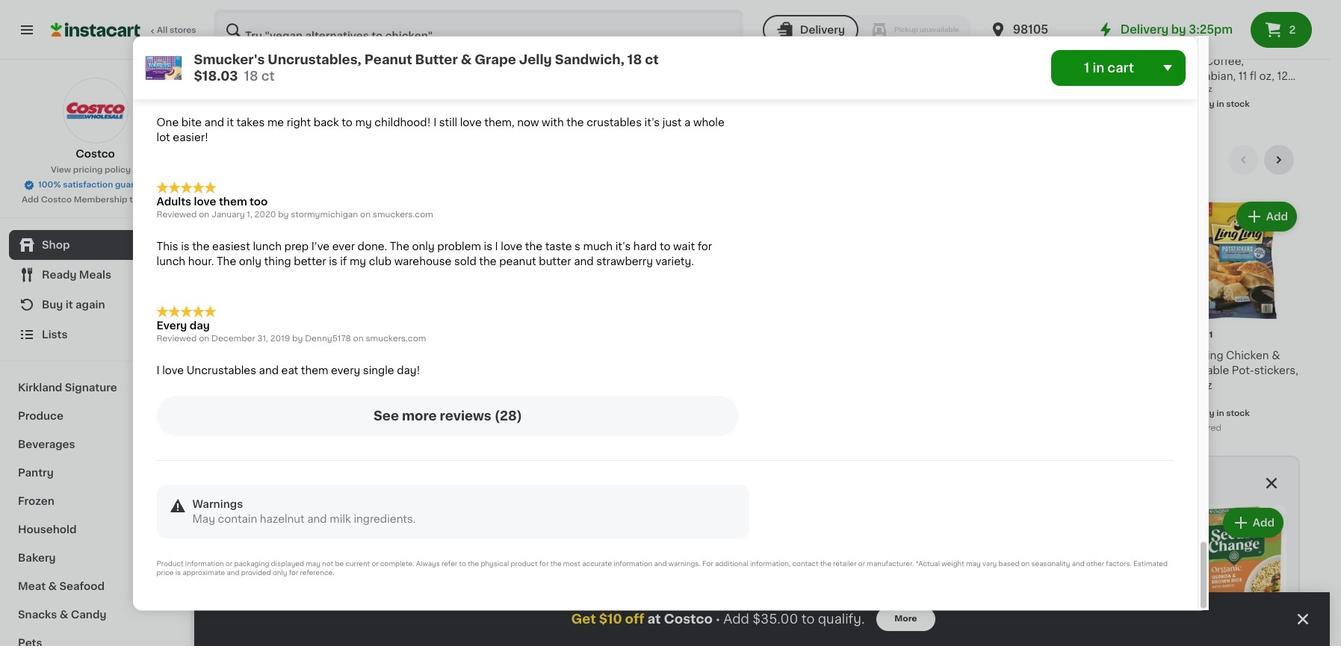 Task type: locate. For each thing, give the bounding box(es) containing it.
0 horizontal spatial peanut
[[299, 365, 336, 376]]

add costco membership to save link
[[22, 194, 169, 206]]

1 horizontal spatial sponsored badge image
[[768, 100, 813, 108]]

2 vertical spatial for
[[289, 570, 298, 577]]

$ left 14
[[771, 22, 777, 30]]

gluten- down *actual
[[902, 617, 935, 625]]

2 chicken from the left
[[1226, 351, 1269, 361]]

1 horizontal spatial gluten-free
[[902, 617, 953, 625]]

fl inside kirkland signature cold brew coffee, colombian, 11 fl oz, 12 ct
[[1250, 71, 1257, 82]]

wood
[[1083, 71, 1114, 82]]

my
[[355, 117, 372, 128], [350, 257, 366, 267]]

0 horizontal spatial may
[[306, 561, 320, 568]]

item carousel region inside frequently bought together section
[[238, 499, 1308, 646]]

frequently bought together
[[238, 478, 424, 490]]

is left if
[[329, 257, 337, 267]]

lb
[[1047, 86, 1057, 97]]

2 horizontal spatial by
[[1171, 24, 1186, 35]]

$15.79 element
[[768, 632, 889, 646]]

for right the product
[[539, 561, 549, 568]]

prep
[[284, 242, 309, 252]]

$ inside $ 36 06
[[635, 22, 641, 30]]

original
[[815, 41, 856, 52]]

1 horizontal spatial only
[[273, 570, 287, 577]]

1 inside 1 in cart field
[[1084, 61, 1090, 73]]

40 inside $ 17 40
[[1066, 22, 1078, 30]]

jelly inside smucker's uncrustables, peanut butter & grape jelly sandwich, 18 ct
[[306, 380, 331, 391]]

oz inside the kirkland signature hard seltzer, 24 x 12 fl oz
[[993, 56, 1005, 67]]

1 vertical spatial sandwich,
[[224, 395, 278, 406]]

stock right (28)
[[546, 410, 570, 418]]

sandwich, left (43)
[[224, 395, 278, 406]]

reviews
[[440, 411, 491, 423]]

$ up liquid
[[635, 22, 641, 30]]

1 for 1 ct
[[279, 212, 283, 222]]

$ 21 14
[[771, 21, 805, 37]]

0 vertical spatial reviewed
[[157, 211, 197, 219]]

only inside product information or packaging displayed may not be current or complete. always refer to the physical product for the most accurate information and warnings. for additional information, contact the retailer or manufacturer. *actual weight may vary based on seasonality and other factors. estimated price is approximate and provided only for reference.
[[273, 570, 287, 577]]

1 horizontal spatial oz,
[[1259, 71, 1275, 82]]

kirkland inside kirkland signature bath tissue, 2-ply, 4.5" x 4", 380 sheets, 30 ct
[[496, 41, 538, 52]]

count down the support
[[632, 71, 663, 82]]

12 down grass
[[855, 56, 866, 67]]

physical
[[481, 561, 509, 568]]

the left physical
[[468, 561, 479, 568]]

delivery inside button
[[800, 25, 845, 35]]

buy it again
[[42, 300, 105, 310]]

1 horizontal spatial sandwich,
[[555, 53, 625, 65]]

costco inside the get $10 off at costco • add $35.00 to qualify.
[[664, 613, 713, 625]]

0 vertical spatial smucker's
[[194, 53, 265, 65]]

0 vertical spatial my
[[355, 117, 372, 128]]

0 horizontal spatial by
[[278, 211, 289, 219]]

1 25 from the left
[[255, 22, 266, 30]]

butter down uncrustables on the left
[[224, 380, 257, 391]]

sponsored badge image for 21
[[768, 100, 813, 108]]

$ 24 25 for kirkland signature bath tissue, 2-ply, 4.5" x 4", 380 sheets, 30 ct
[[499, 21, 538, 37]]

1 horizontal spatial chicken
[[1226, 351, 1269, 361]]

1 reviewed from the top
[[157, 211, 197, 219]]

25 up tissue,
[[527, 22, 538, 30]]

item carousel region
[[224, 145, 1300, 444], [238, 499, 1308, 646]]

0 horizontal spatial butter
[[224, 380, 257, 391]]

fl for 19
[[1250, 71, 1257, 82]]

ply,
[[546, 56, 565, 67]]

0 vertical spatial peanut
[[364, 53, 412, 65]]

kirkland up purified
[[360, 41, 402, 52]]

24-
[[734, 56, 752, 67]]

sheets, down 160
[[248, 86, 288, 97]]

and left eat
[[259, 366, 279, 376]]

more
[[402, 411, 437, 423]]

costco link
[[62, 78, 128, 161]]

1 horizontal spatial information
[[614, 561, 652, 568]]

signature inside 'kirkland signature 2- ply paper towels, white, 160 create-a- size sheets, 12 ct'
[[269, 41, 319, 52]]

now
[[517, 117, 539, 128]]

to inside one bite and it takes me right back to my childhood!  i still love them, now with the crustables it's just a whole lot easier!
[[342, 117, 353, 128]]

1 vertical spatial jelly
[[306, 380, 331, 391]]

signature inside kirkland signature cold brew coffee, colombian, 11 fl oz, 12 ct
[[1221, 41, 1271, 52]]

smucker's
[[194, 53, 265, 65], [224, 351, 279, 361]]

kirkland signature link
[[9, 374, 182, 402]]

0 vertical spatial view
[[1130, 155, 1156, 165]]

1 vertical spatial sponsored badge image
[[632, 115, 677, 123]]

gluten-free down *actual
[[902, 617, 953, 625]]

add inside "product" group
[[1266, 212, 1288, 222]]

reviewed inside every day reviewed on december 31, 2019 by denny5178 on smuckers.com
[[157, 335, 197, 344]]

be
[[335, 561, 344, 568]]

2 may from the left
[[966, 561, 981, 568]]

0 horizontal spatial or
[[226, 561, 232, 568]]

2 ling from the left
[[1201, 351, 1224, 361]]

2 vertical spatial only
[[273, 570, 287, 577]]

25 for paper
[[255, 22, 266, 30]]

2 horizontal spatial 24
[[945, 56, 959, 67]]

$ 17 40
[[1043, 21, 1078, 37]]

1 vertical spatial costco
[[41, 196, 72, 204]]

item carousel region containing add
[[238, 499, 1308, 646]]

1 horizontal spatial ling
[[1201, 351, 1224, 361]]

oz, inside kirkland signature purified drinking water, 16.9 fl oz, 40-count
[[393, 71, 409, 82]]

1 gluten-free from the left
[[637, 617, 688, 625]]

1 oz, from the left
[[393, 71, 409, 82]]

$ for kirkland signature hard seltzer, 24 x 12 fl oz
[[907, 22, 913, 30]]

1
[[1084, 61, 1090, 73], [1040, 86, 1044, 97], [279, 212, 283, 222]]

1 horizontal spatial count
[[430, 71, 461, 82]]

jelly for smucker's uncrustables, peanut butter & grape jelly sandwich, 18 ct
[[306, 380, 331, 391]]

$ inside $ 26 99
[[907, 22, 913, 30]]

sponsored badge image
[[768, 100, 813, 108], [632, 115, 677, 123], [1176, 424, 1221, 433]]

costco logo image
[[62, 78, 128, 143]]

1 horizontal spatial delivery
[[1121, 24, 1169, 35]]

beef
[[791, 56, 815, 67]]

kirkland up fully-
[[1040, 41, 1082, 52]]

kirkland for ply
[[224, 41, 266, 52]]

signature left hard
[[949, 41, 999, 52]]

chicken inside ling ling chicken & vegetable pot-stickers, 67.2 oz 67.2 oz many in stock
[[1226, 351, 1269, 361]]

smucker's uncrustables, peanut butter & grape jelly sandwich, 18 ct
[[224, 351, 336, 406]]

24 right seltzer,
[[945, 56, 959, 67]]

0 horizontal spatial view
[[51, 166, 71, 174]]

it's for just
[[644, 117, 660, 128]]

to up variety.
[[660, 242, 671, 252]]

24 for kirkland signature bath tissue, 2-ply, 4.5" x 4", 380 sheets, 30 ct
[[505, 21, 526, 37]]

lunch
[[253, 242, 282, 252], [157, 257, 185, 267]]

67.2
[[1176, 380, 1197, 391], [1176, 395, 1193, 403]]

it's for hard
[[615, 242, 631, 252]]

signature inside kirkland signature fully-cooked bacon, hickory wood smoked, 1 lb
[[1085, 41, 1135, 52]]

peanut up 16.9
[[364, 53, 412, 65]]

information up approximate at the left bottom
[[185, 561, 224, 568]]

the up club
[[390, 242, 409, 252]]

uncrustables, inside smucker's uncrustables, peanut butter & grape jelly sandwich, 18 ct
[[224, 365, 297, 376]]

peanut
[[364, 53, 412, 65], [299, 365, 336, 376]]

warnings
[[192, 500, 243, 510]]

many down lb
[[1055, 100, 1079, 108]]

costco down 100%
[[41, 196, 72, 204]]

butter for smucker's uncrustables, peanut butter & grape jelly sandwich, 18 ct $18.03 18 ct
[[415, 53, 458, 65]]

lunch down the this
[[157, 257, 185, 267]]

1 vertical spatial 67.2
[[1176, 395, 1193, 403]]

chomps original grass fed beef sticks, 12 ct
[[768, 41, 889, 67]]

None search field
[[214, 9, 743, 51]]

2 reviewed from the top
[[157, 335, 197, 344]]

25 up "paper" at the top of the page
[[255, 22, 266, 30]]

0 vertical spatial butter
[[415, 53, 458, 65]]

is right the this
[[181, 242, 189, 252]]

100% satisfaction guarantee button
[[23, 176, 167, 191]]

16
[[1040, 85, 1049, 94]]

1 horizontal spatial grape
[[475, 53, 516, 65]]

1 67.2 from the top
[[1176, 380, 1197, 391]]

21
[[777, 21, 794, 37]]

$ for kirkland signature cold brew coffee, colombian, 11 fl oz, 12 ct
[[1179, 22, 1185, 30]]

1 horizontal spatial it's
[[644, 117, 660, 128]]

accurate
[[582, 561, 612, 568]]

2 gluten-free button from the left
[[1166, 505, 1287, 646]]

for inside this is the easiest lunch prep i've ever done.  the only problem is i love the taste s much it's hard to wait for lunch hour.  the only thing better is if my club warehouse sold the peanut butter and strawberry variety.
[[698, 242, 712, 252]]

0 vertical spatial smuckers.com
[[373, 211, 433, 219]]

2 horizontal spatial fl
[[1250, 71, 1257, 82]]

12 down cold
[[1277, 71, 1288, 82]]

by right 2020
[[278, 211, 289, 219]]

el
[[360, 351, 370, 361]]

product group
[[632, 0, 756, 127], [768, 0, 892, 112], [224, 199, 348, 438], [360, 199, 484, 423], [632, 199, 756, 436], [1176, 199, 1300, 436], [238, 505, 358, 646], [635, 505, 756, 646], [1166, 505, 1287, 646]]

oz, left 40-
[[393, 71, 409, 82]]

1 vertical spatial 2-
[[535, 56, 546, 67]]

signature up 1 in cart
[[1085, 41, 1135, 52]]

0 horizontal spatial 30
[[360, 395, 371, 403]]

&
[[461, 53, 472, 65], [1272, 351, 1280, 361], [260, 380, 268, 391], [48, 581, 57, 592], [60, 610, 68, 620]]

1 right hickory
[[1084, 61, 1090, 73]]

signature up coffee,
[[1221, 41, 1271, 52]]

my inside this is the easiest lunch prep i've ever done.  the only problem is i love the taste s much it's hard to wait for lunch hour.  the only thing better is if my club warehouse sold the peanut butter and strawberry variety.
[[350, 257, 366, 267]]

40 inside $ 18 40
[[388, 331, 400, 339]]

jelly inside 'smucker's uncrustables, peanut butter & grape jelly sandwich, 18 ct $18.03 18 ct'
[[519, 53, 552, 65]]

40 for 17
[[1066, 22, 1078, 30]]

grape
[[475, 53, 516, 65], [271, 380, 303, 391]]

seasonality
[[1032, 561, 1070, 568]]

it's inside one bite and it takes me right back to my childhood!  i still love them, now with the crustables it's just a whole lot easier!
[[644, 117, 660, 128]]

1 horizontal spatial them
[[301, 366, 328, 376]]

0 horizontal spatial gluten-free
[[637, 617, 688, 625]]

factors.
[[1106, 561, 1132, 568]]

2 button
[[1251, 12, 1312, 48]]

& inside 'smucker's uncrustables, peanut butter & grape jelly sandwich, 18 ct $18.03 18 ct'
[[461, 53, 472, 65]]

1 vertical spatial grape
[[271, 380, 303, 391]]

signature inside the kirkland signature hard seltzer, 24 x 12 fl oz
[[949, 41, 999, 52]]

0 horizontal spatial jelly
[[306, 380, 331, 391]]

takes
[[236, 117, 265, 128]]

household
[[18, 525, 77, 535]]

& right drinking
[[461, 53, 472, 65]]

1 horizontal spatial butter
[[415, 53, 458, 65]]

signature for coffee,
[[1221, 41, 1271, 52]]

ling down '15'
[[1176, 351, 1198, 361]]

butter inside smucker's uncrustables, peanut butter & grape jelly sandwich, 18 ct
[[224, 380, 257, 391]]

2 $ 24 25 from the left
[[499, 21, 538, 37]]

$ 18 03
[[227, 330, 263, 346]]

guarantee
[[115, 181, 158, 189]]

12
[[855, 56, 866, 67], [970, 56, 981, 67], [1277, 71, 1288, 82], [1176, 85, 1185, 94], [291, 86, 301, 97]]

1 horizontal spatial 40
[[1066, 22, 1078, 30]]

bakery link
[[9, 544, 182, 572]]

& down i love uncrustables and eat them every single day!
[[260, 380, 268, 391]]

delivery up original
[[800, 25, 845, 35]]

keto
[[827, 5, 847, 13]]

$ inside $ 17 40
[[1043, 22, 1049, 30]]

sold
[[454, 257, 477, 267]]

kirkland for brew
[[1176, 41, 1218, 52]]

$ inside $ 21 14
[[771, 22, 777, 30]]

i inside one bite and it takes me right back to my childhood!  i still love them, now with the crustables it's just a whole lot easier!
[[433, 117, 437, 128]]

may up reference.
[[306, 561, 320, 568]]

signature up "towels," on the left
[[269, 41, 319, 52]]

denny5178
[[305, 335, 351, 344]]

2 horizontal spatial x
[[1187, 85, 1192, 94]]

0 vertical spatial it's
[[644, 117, 660, 128]]

2 or from the left
[[372, 561, 379, 568]]

0 vertical spatial 2-
[[322, 41, 333, 52]]

ct inside 'kirkland signature 2- ply paper towels, white, 160 create-a- size sheets, 12 ct'
[[304, 86, 315, 97]]

the right with
[[567, 117, 584, 128]]

produce
[[18, 411, 63, 421]]

x inside the kirkland signature hard seltzer, 24 x 12 fl oz
[[961, 56, 967, 67]]

89
[[1204, 22, 1215, 30]]

many up "takes"
[[239, 100, 263, 108]]

1 vertical spatial uncrustables,
[[224, 365, 297, 376]]

18 down i love uncrustables and eat them every single day!
[[281, 395, 292, 406]]

0 horizontal spatial the
[[217, 257, 236, 267]]

see more reviews (28)
[[374, 411, 522, 423]]

0 horizontal spatial grape
[[271, 380, 303, 391]]

ct
[[645, 53, 659, 65], [869, 56, 880, 67], [261, 69, 275, 81], [579, 71, 590, 82], [304, 86, 315, 97], [1176, 86, 1187, 97], [286, 212, 297, 222], [373, 395, 382, 403], [504, 395, 512, 403], [645, 395, 654, 403], [295, 395, 305, 406]]

0 horizontal spatial sheets,
[[248, 86, 288, 97]]

towels,
[[276, 56, 315, 67]]

$ for kirkland signature purified drinking water, 16.9 fl oz, 40-count
[[363, 22, 369, 30]]

$ for liquid i.v. immune support tangerine, 24- count
[[635, 22, 641, 30]]

1 vertical spatial it's
[[615, 242, 631, 252]]

40 right 17
[[1066, 22, 1078, 30]]

service type group
[[763, 15, 971, 45]]

0 horizontal spatial lunch
[[157, 257, 185, 267]]

for right wait
[[698, 242, 712, 252]]

sandwich, for smucker's uncrustables, peanut butter & grape jelly sandwich, 18 ct $18.03 18 ct
[[555, 53, 625, 65]]

2 horizontal spatial gluten-free
[[1167, 617, 1219, 625]]

0 vertical spatial sandwich,
[[555, 53, 625, 65]]

smuckers.com up done.
[[373, 211, 433, 219]]

or
[[226, 561, 232, 568], [372, 561, 379, 568], [858, 561, 865, 568]]

bacon,
[[1113, 56, 1150, 67]]

love up peanut
[[501, 242, 522, 252]]

get
[[571, 613, 596, 625]]

signature for 2-
[[541, 41, 591, 52]]

smucker's up grape
[[194, 53, 265, 65]]

it right buy
[[66, 300, 73, 310]]

to right refer
[[459, 561, 466, 568]]

98105
[[1013, 24, 1048, 35]]

$ for chomps original grass fed beef sticks, 12 ct
[[771, 22, 777, 30]]

jelly
[[519, 53, 552, 65], [306, 380, 331, 391]]

uncrustables, for smucker's uncrustables, peanut butter & grape jelly sandwich, 18 ct $18.03 18 ct
[[268, 53, 361, 65]]

jelly for smucker's uncrustables, peanut butter & grape jelly sandwich, 18 ct $18.03 18 ct
[[519, 53, 552, 65]]

1 vertical spatial view
[[51, 166, 71, 174]]

stock up with
[[546, 100, 570, 108]]

0 vertical spatial them
[[219, 197, 247, 207]]

0 horizontal spatial sponsored badge image
[[632, 115, 677, 123]]

11 down colombian,
[[1194, 85, 1201, 94]]

$ inside $ 19 89
[[1179, 22, 1185, 30]]

$ up ply
[[227, 22, 233, 30]]

uncrustables, inside 'smucker's uncrustables, peanut butter & grape jelly sandwich, 18 ct $18.03 18 ct'
[[268, 53, 361, 65]]

costco left the •
[[664, 613, 713, 625]]

sponsored badge image for 36
[[632, 115, 677, 123]]

2 horizontal spatial 30
[[632, 395, 643, 403]]

0 vertical spatial 40
[[1066, 22, 1078, 30]]

peanut inside smucker's uncrustables, peanut butter & grape jelly sandwich, 18 ct
[[299, 365, 336, 376]]

1 vertical spatial smucker's
[[224, 351, 279, 361]]

2 vertical spatial 1
[[279, 212, 283, 222]]

too
[[250, 197, 268, 207]]

ling up vegetable
[[1201, 351, 1224, 361]]

0 vertical spatial jelly
[[519, 53, 552, 65]]

by inside adults love them too reviewed on january 1, 2020 by stormymichigan on smuckers.com
[[278, 211, 289, 219]]

smucker's inside smucker's uncrustables, peanut butter & grape jelly sandwich, 18 ct
[[224, 351, 279, 361]]

grape up 380
[[475, 53, 516, 65]]

1 vertical spatial sheets,
[[248, 86, 288, 97]]

0 vertical spatial 67.2
[[1176, 380, 1197, 391]]

14
[[795, 22, 805, 30]]

$ up el on the left of the page
[[363, 331, 369, 339]]

1 horizontal spatial 24
[[505, 21, 526, 37]]

a
[[684, 117, 691, 128]]

$ up fully-
[[1043, 22, 1049, 30]]

06
[[663, 22, 675, 30]]

view pricing policy link
[[51, 164, 140, 176]]

kirkland inside kirkland signature purified drinking water, 16.9 fl oz, 40-count
[[360, 41, 402, 52]]

1 vertical spatial smuckers.com
[[366, 335, 426, 344]]

1 horizontal spatial peanut
[[364, 53, 412, 65]]

in inside ling ling chicken & vegetable pot-stickers, 67.2 oz 67.2 oz many in stock
[[1217, 410, 1224, 418]]

1 vertical spatial peanut
[[299, 365, 336, 376]]

1 vertical spatial butter
[[224, 380, 257, 391]]

0 vertical spatial only
[[412, 242, 435, 252]]

0 vertical spatial 11
[[1239, 71, 1247, 82]]

ply
[[224, 56, 241, 67]]

information right accurate
[[614, 561, 652, 568]]

1 right 2020
[[279, 212, 283, 222]]

love right still
[[460, 117, 482, 128]]

$ for kirkland signature 2- ply paper towels, white, 160 create-a- size sheets, 12 ct
[[227, 22, 233, 30]]

0 vertical spatial lunch
[[253, 242, 282, 252]]

it's left just
[[644, 117, 660, 128]]

many left 'more' on the left of page
[[375, 410, 399, 418]]

0 horizontal spatial oz,
[[393, 71, 409, 82]]

kirkland inside kirkland signature fully-cooked bacon, hickory wood smoked, 1 lb
[[1040, 41, 1082, 52]]

kirkland inside kirkland signature cold brew coffee, colombian, 11 fl oz, 12 ct
[[1176, 41, 1218, 52]]

signature for water,
[[405, 41, 455, 52]]

1 $ 24 25 from the left
[[227, 21, 266, 37]]

0 horizontal spatial count
[[379, 380, 409, 391]]

adults
[[157, 197, 191, 207]]

$ inside $ 18 40
[[363, 331, 369, 339]]

sponsored badge image down beef
[[768, 100, 813, 108]]

30
[[562, 71, 576, 82], [360, 395, 371, 403], [632, 395, 643, 403]]

1 horizontal spatial 2-
[[535, 56, 546, 67]]

sandwich, inside smucker's uncrustables, peanut butter & grape jelly sandwich, 18 ct
[[224, 395, 278, 406]]

chicken inside el monterey chicken and cheese taquitos, 30-count 30 ct
[[426, 351, 469, 361]]

0 vertical spatial by
[[1171, 24, 1186, 35]]

1 horizontal spatial x
[[961, 56, 967, 67]]

1 horizontal spatial gluten-free button
[[1166, 505, 1287, 646]]

sheets, inside kirkland signature bath tissue, 2-ply, 4.5" x 4", 380 sheets, 30 ct
[[520, 71, 559, 82]]

2 25 from the left
[[527, 22, 538, 30]]

smuckers.com inside every day reviewed on december 31, 2019 by denny5178 on smuckers.com
[[366, 335, 426, 344]]

gluten-free
[[637, 617, 688, 625], [902, 617, 953, 625], [1167, 617, 1219, 625]]

$ left 89
[[1179, 22, 1185, 30]]

1 horizontal spatial 1
[[1040, 86, 1044, 97]]

i right problem
[[495, 242, 498, 252]]

grape inside smucker's uncrustables, peanut butter & grape jelly sandwich, 18 ct
[[271, 380, 303, 391]]

signature up ply,
[[541, 41, 591, 52]]

purified
[[360, 56, 401, 67]]

peanut inside 'smucker's uncrustables, peanut butter & grape jelly sandwich, 18 ct $18.03 18 ct'
[[364, 53, 412, 65]]

liquid
[[632, 41, 664, 52]]

fl inside the kirkland signature hard seltzer, 24 x 12 fl oz
[[983, 56, 990, 67]]

immune
[[684, 41, 727, 52]]

$ down off
[[638, 634, 644, 642]]

2 oz, from the left
[[1259, 71, 1275, 82]]

cold
[[1274, 41, 1299, 52]]

1 horizontal spatial 25
[[527, 22, 538, 30]]

i
[[157, 72, 160, 83], [433, 117, 437, 128], [495, 242, 498, 252], [157, 366, 160, 376]]

0 vertical spatial grape
[[475, 53, 516, 65]]

2 horizontal spatial 1
[[1084, 61, 1090, 73]]

smoked,
[[1117, 71, 1162, 82]]

delivery by 3:25pm link
[[1097, 21, 1233, 39]]

count down drinking
[[430, 71, 461, 82]]

0 vertical spatial sponsored badge image
[[768, 100, 813, 108]]

costco
[[76, 149, 115, 159], [41, 196, 72, 204], [664, 613, 713, 625]]

2- right tissue,
[[535, 56, 546, 67]]

1 horizontal spatial sheets,
[[520, 71, 559, 82]]

0 vertical spatial it
[[227, 117, 234, 128]]

2 horizontal spatial count
[[632, 71, 663, 82]]

displayed
[[271, 561, 304, 568]]

oz, down cold
[[1259, 71, 1275, 82]]

love inside adults love them too reviewed on january 1, 2020 by stormymichigan on smuckers.com
[[194, 197, 216, 207]]

0 vertical spatial uncrustables,
[[268, 53, 361, 65]]

product group containing 30 ct
[[632, 199, 756, 436]]

chicken for 18
[[426, 351, 469, 361]]

by right "2019"
[[292, 335, 303, 344]]

chicken for 91
[[1226, 351, 1269, 361]]

$ 24 25 up tissue,
[[499, 21, 538, 37]]

and right bite
[[204, 117, 224, 128]]

signature
[[269, 41, 319, 52], [405, 41, 455, 52], [541, 41, 591, 52], [949, 41, 999, 52], [1085, 41, 1135, 52], [1221, 41, 1271, 52], [65, 383, 117, 393]]

kirkland up tissue,
[[496, 41, 538, 52]]

in
[[1093, 61, 1104, 73], [265, 100, 272, 108], [401, 100, 408, 108], [537, 100, 544, 108], [673, 100, 680, 108], [1081, 100, 1088, 108], [1217, 100, 1224, 108], [401, 410, 408, 418], [537, 410, 544, 418], [1217, 410, 1224, 418]]

see more reviews (28) button
[[157, 397, 739, 437]]

lists link
[[9, 320, 182, 350]]

love
[[162, 72, 185, 83], [460, 117, 482, 128], [194, 197, 216, 207], [501, 242, 522, 252], [162, 366, 184, 376]]

and left milk
[[307, 515, 327, 525]]

costco up view pricing policy link
[[76, 149, 115, 159]]

gluten-free right '$10'
[[637, 617, 688, 625]]

2 horizontal spatial or
[[858, 561, 865, 568]]

2 67.2 from the top
[[1176, 395, 1193, 403]]

1 chicken from the left
[[426, 351, 469, 361]]

wait
[[673, 242, 695, 252]]

stock up 'a' on the top right of page
[[682, 100, 706, 108]]

or right current
[[372, 561, 379, 568]]

beverages link
[[9, 430, 182, 459]]

white,
[[224, 71, 257, 82]]

$ inside $ 4 96
[[363, 22, 369, 30]]

0 horizontal spatial 1
[[279, 212, 283, 222]]

view inside view all (10+) popup button
[[1130, 155, 1156, 165]]

1 for 1 in cart
[[1084, 61, 1090, 73]]

1 horizontal spatial or
[[372, 561, 379, 568]]

30 inside kirkland signature bath tissue, 2-ply, 4.5" x 4", 380 sheets, 30 ct
[[562, 71, 576, 82]]

kirkland signature fully-cooked bacon, hickory wood smoked, 1 lb
[[1040, 41, 1162, 97]]

cooked
[[1070, 56, 1111, 67]]

to right back
[[342, 117, 353, 128]]

treatment tracker modal dialog
[[194, 592, 1330, 646]]

1 horizontal spatial view
[[1130, 155, 1156, 165]]

signature inside kirkland signature bath tissue, 2-ply, 4.5" x 4", 380 sheets, 30 ct
[[541, 41, 591, 52]]

$ 18 40
[[363, 330, 400, 346]]

is down product
[[175, 570, 181, 577]]

kirkland inside 'kirkland signature 2- ply paper towels, white, 160 create-a- size sheets, 12 ct'
[[224, 41, 266, 52]]

1 vertical spatial reviewed
[[157, 335, 197, 344]]

grape for smucker's uncrustables, peanut butter & grape jelly sandwich, 18 ct
[[271, 380, 303, 391]]

kirkland inside the kirkland signature hard seltzer, 24 x 12 fl oz
[[904, 41, 946, 52]]

40
[[1066, 22, 1078, 30], [388, 331, 400, 339]]

1 vertical spatial 40
[[388, 331, 400, 339]]

1 vertical spatial by
[[278, 211, 289, 219]]

0 vertical spatial sheets,
[[520, 71, 559, 82]]

2- up the a-
[[322, 41, 333, 52]]



Task type: vqa. For each thing, say whether or not it's contained in the screenshot.
the right 25
yes



Task type: describe. For each thing, give the bounding box(es) containing it.
beverages
[[18, 439, 75, 450]]

add inside the get $10 off at costco • add $35.00 to qualify.
[[723, 613, 749, 625]]

frequently
[[238, 478, 311, 490]]

many down 12 x 11 oz
[[1191, 100, 1215, 108]]

1 in cart
[[1084, 61, 1134, 73]]

1 vertical spatial it
[[66, 300, 73, 310]]

peanut for smucker's uncrustables, peanut butter & grape jelly sandwich, 18 ct
[[299, 365, 336, 376]]

again
[[75, 300, 105, 310]]

many down the 6 ct
[[511, 410, 535, 418]]

kirkland for drinking
[[360, 41, 402, 52]]

remove smucker's uncrustables, peanut butter & grape jelly sandwich, 18 ct image
[[236, 208, 254, 226]]

uncrustables
[[187, 366, 256, 376]]

view all (10+) button
[[1124, 145, 1216, 175]]

one
[[157, 117, 179, 128]]

1 ling from the left
[[1176, 351, 1198, 361]]

signature for bacon,
[[1085, 41, 1135, 52]]

the left most
[[550, 561, 562, 568]]

1 information from the left
[[185, 561, 224, 568]]

monterey
[[372, 351, 423, 361]]

ct inside kirkland signature bath tissue, 2-ply, 4.5" x 4", 380 sheets, 30 ct
[[579, 71, 590, 82]]

kirkland for tissue,
[[496, 41, 538, 52]]

many in stock down wood
[[1055, 100, 1114, 108]]

every
[[157, 321, 187, 332]]

stock right see
[[410, 410, 434, 418]]

ct inside el monterey chicken and cheese taquitos, 30-count 30 ct
[[373, 395, 382, 403]]

seafood
[[59, 581, 105, 592]]

more button
[[877, 607, 935, 631]]

i down the every
[[157, 366, 160, 376]]

$ 4 96
[[363, 21, 393, 37]]

bath
[[594, 41, 618, 52]]

to inside this is the easiest lunch prep i've ever done.  the only problem is i love the taste s much it's hard to wait for lunch hour.  the only thing better is if my club warehouse sold the peanut butter and strawberry variety.
[[660, 242, 671, 252]]

based
[[999, 561, 1020, 568]]

uncrustables, for smucker's uncrustables, peanut butter & grape jelly sandwich, 18 ct
[[224, 365, 297, 376]]

grape for smucker's uncrustables, peanut butter & grape jelly sandwich, 18 ct $18.03 18 ct
[[475, 53, 516, 65]]

40 for 18
[[388, 331, 400, 339]]

to inside the get $10 off at costco • add $35.00 to qualify.
[[802, 613, 815, 625]]

18 left 03
[[233, 330, 251, 346]]

smuckers.com inside adults love them too reviewed on january 1, 2020 by stormymichigan on smuckers.com
[[373, 211, 433, 219]]

on inside product information or packaging displayed may not be current or complete. always refer to the physical product for the most accurate information and warnings. for additional information, contact the retailer or manufacturer. *actual weight may vary based on seasonality and other factors. estimated price is approximate and provided only for reference.
[[1021, 561, 1030, 568]]

and down packaging
[[227, 570, 239, 577]]

hard
[[1002, 41, 1027, 52]]

on down day
[[199, 335, 209, 344]]

stock up me at left top
[[274, 100, 298, 108]]

25 for 2-
[[527, 22, 538, 30]]

i up one
[[157, 72, 160, 83]]

91
[[1203, 331, 1213, 339]]

12 inside 'kirkland signature 2- ply paper towels, white, 160 create-a- size sheets, 12 ct'
[[291, 86, 301, 97]]

this is the easiest lunch prep i've ever done.  the only problem is i love the taste s much it's hard to wait for lunch hour.  the only thing better is if my club warehouse sold the peanut butter and strawberry variety.
[[157, 242, 712, 267]]

this
[[157, 242, 178, 252]]

by inside delivery by 3:25pm link
[[1171, 24, 1186, 35]]

bought
[[314, 478, 362, 490]]

increment quantity of smucker's uncrustables, peanut butter & grape jelly sandwich, 18 ct image
[[321, 208, 339, 226]]

24 for kirkland signature 2- ply paper towels, white, 160 create-a- size sheets, 12 ct
[[233, 21, 254, 37]]

stock down kirkland signature cold brew coffee, colombian, 11 fl oz, 12 ct
[[1226, 100, 1250, 108]]

and left warnings.
[[654, 561, 667, 568]]

1 vertical spatial the
[[217, 257, 236, 267]]

the up peanut
[[525, 242, 543, 252]]

love inside one bite and it takes me right back to my childhood!  i still love them, now with the crustables it's just a whole lot easier!
[[460, 117, 482, 128]]

$ inside frequently bought together section
[[638, 634, 644, 642]]

provided
[[241, 570, 271, 577]]

i inside this is the easiest lunch prep i've ever done.  the only problem is i love the taste s much it's hard to wait for lunch hour.  the only thing better is if my club warehouse sold the peanut butter and strawberry variety.
[[495, 242, 498, 252]]

30 inside button
[[632, 395, 643, 403]]

kirkland signature cold brew coffee, colombian, 11 fl oz, 12 ct
[[1176, 41, 1299, 97]]

view for view all (10+)
[[1130, 155, 1156, 165]]

& inside ling ling chicken & vegetable pot-stickers, 67.2 oz 67.2 oz many in stock
[[1272, 351, 1280, 361]]

is right problem
[[484, 242, 492, 252]]

me
[[267, 117, 284, 128]]

in inside field
[[1093, 61, 1104, 73]]

18 inside smucker's uncrustables, peanut butter & grape jelly sandwich, 18 ct
[[281, 395, 292, 406]]

$17.40 element
[[503, 632, 624, 646]]

1 vertical spatial them
[[301, 366, 328, 376]]

2- inside 'kirkland signature 2- ply paper towels, white, 160 create-a- size sheets, 12 ct'
[[322, 41, 333, 52]]

information,
[[750, 561, 791, 568]]

smucker's for smucker's uncrustables, peanut butter & grape jelly sandwich, 18 ct $18.03 18 ct
[[194, 53, 265, 65]]

ingredients.
[[354, 515, 416, 525]]

30 inside el monterey chicken and cheese taquitos, 30-count 30 ct
[[360, 395, 371, 403]]

and inside one bite and it takes me right back to my childhood!  i still love them, now with the crustables it's just a whole lot easier!
[[204, 117, 224, 128]]

on up done.
[[360, 211, 371, 219]]

to inside product information or packaging displayed may not be current or complete. always refer to the physical product for the most accurate information and warnings. for additional information, contact the retailer or manufacturer. *actual weight may vary based on seasonality and other factors. estimated price is approximate and provided only for reference.
[[459, 561, 466, 568]]

the right sold
[[479, 257, 497, 267]]

vegetable
[[1176, 365, 1229, 376]]

& inside smucker's uncrustables, peanut butter & grape jelly sandwich, 18 ct
[[260, 380, 268, 391]]

1 or from the left
[[226, 561, 232, 568]]

0 vertical spatial costco
[[76, 149, 115, 159]]

24 inside the kirkland signature hard seltzer, 24 x 12 fl oz
[[945, 56, 959, 67]]

peanut for smucker's uncrustables, peanut butter & grape jelly sandwich, 18 ct $18.03 18 ct
[[364, 53, 412, 65]]

1 in cart field
[[1051, 49, 1185, 85]]

kirkland for cooked
[[1040, 41, 1082, 52]]

right
[[287, 117, 311, 128]]

delivery for delivery
[[800, 25, 845, 35]]

96
[[381, 22, 393, 30]]

kirkland signature 2- ply paper towels, white, 160 create-a- size sheets, 12 ct
[[224, 41, 334, 97]]

childhood!
[[375, 117, 431, 128]]

3 gluten-free from the left
[[1167, 617, 1219, 625]]

tangerine,
[[677, 56, 731, 67]]

love inside this is the easiest lunch prep i've ever done.  the only problem is i love the taste s much it's hard to wait for lunch hour.  the only thing better is if my club warehouse sold the peanut butter and strawberry variety.
[[501, 242, 522, 252]]

11 inside kirkland signature cold brew coffee, colombian, 11 fl oz, 12 ct
[[1239, 71, 1247, 82]]

love for i love uncrustables and eat them every single day!
[[162, 366, 184, 376]]

12 down colombian,
[[1176, 85, 1185, 94]]

signature for 24
[[949, 41, 999, 52]]

ct inside chomps original grass fed beef sticks, 12 ct
[[869, 56, 880, 67]]

refer
[[442, 561, 457, 568]]

many inside ling ling chicken & vegetable pot-stickers, 67.2 oz 67.2 oz many in stock
[[1191, 410, 1215, 418]]

ever
[[332, 242, 355, 252]]

to down guarantee
[[129, 196, 138, 204]]

count inside kirkland signature purified drinking water, 16.9 fl oz, 40-count
[[430, 71, 461, 82]]

2 gluten-free from the left
[[902, 617, 953, 625]]

sheets, inside 'kirkland signature 2- ply paper towels, white, 160 create-a- size sheets, 12 ct'
[[248, 86, 288, 97]]

many in stock down the 6 ct
[[511, 410, 570, 418]]

*actual
[[916, 561, 940, 568]]

$ for kirkland signature fully-cooked bacon, hickory wood smoked, 1 lb
[[1043, 22, 1049, 30]]

el monterey chicken and cheese taquitos, 30-count 30 ct
[[360, 351, 474, 403]]

contact
[[792, 561, 819, 568]]

hard
[[633, 242, 657, 252]]

shop link
[[9, 230, 182, 260]]

2 information from the left
[[614, 561, 652, 568]]

manufacturer.
[[867, 561, 914, 568]]

gluten- down estimated
[[1167, 617, 1200, 625]]

the left retailer
[[820, 561, 831, 568]]

kirkland signature
[[18, 383, 117, 393]]

count inside liquid i.v. immune support tangerine, 24- count
[[632, 71, 663, 82]]

candy
[[71, 610, 106, 620]]

coffee,
[[1205, 56, 1244, 67]]

0 vertical spatial the
[[390, 242, 409, 252]]

frequently bought together section
[[224, 456, 1308, 646]]

snacks & candy
[[18, 610, 106, 620]]

stock up the childhood!
[[410, 100, 434, 108]]

0 horizontal spatial for
[[289, 570, 298, 577]]

and inside this is the easiest lunch prep i've ever done.  the only problem is i love the taste s much it's hard to wait for lunch hour.  the only thing better is if my club warehouse sold the peanut butter and strawberry variety.
[[574, 257, 594, 267]]

product group containing gluten-free
[[635, 505, 756, 646]]

i.v.
[[667, 41, 681, 52]]

99
[[935, 22, 946, 30]]

problem
[[437, 242, 481, 252]]

12 inside chomps original grass fed beef sticks, 12 ct
[[855, 56, 866, 67]]

many in stock up me at left top
[[239, 100, 298, 108]]

is inside product information or packaging displayed may not be current or complete. always refer to the physical product for the most accurate information and warnings. for additional information, contact the retailer or manufacturer. *actual weight may vary based on seasonality and other factors. estimated price is approximate and provided only for reference.
[[175, 570, 181, 577]]

and inside the 'warnings may contain hazelnut and milk ingredients.'
[[307, 515, 327, 525]]

many in stock down 12 x 11 oz
[[1191, 100, 1250, 108]]

1 vertical spatial 11
[[1194, 85, 1201, 94]]

better
[[294, 257, 326, 267]]

on up el on the left of the page
[[353, 335, 364, 344]]

cart
[[1108, 61, 1134, 73]]

brew
[[1176, 56, 1202, 67]]

butter for smucker's uncrustables, peanut butter & grape jelly sandwich, 18 ct
[[224, 380, 257, 391]]

12 inside kirkland signature cold brew coffee, colombian, 11 fl oz, 12 ct
[[1277, 71, 1288, 82]]

smucker's for smucker's uncrustables, peanut butter & grape jelly sandwich, 18 ct
[[224, 351, 279, 361]]

easiest
[[212, 242, 250, 252]]

view all (10+)
[[1130, 155, 1200, 165]]

fed
[[768, 56, 788, 67]]

many in stock up with
[[511, 100, 570, 108]]

$ 24 25 for kirkland signature 2- ply paper towels, white, 160 create-a- size sheets, 12 ct
[[227, 21, 266, 37]]

kirkland signature purified drinking water, 16.9 fl oz, 40-count
[[360, 41, 483, 82]]

my inside one bite and it takes me right back to my childhood!  i still love them, now with the crustables it's just a whole lot easier!
[[355, 117, 372, 128]]

product group containing 36
[[632, 0, 756, 127]]

variety.
[[656, 257, 694, 267]]

6 ct
[[496, 395, 512, 403]]

stormymichigan
[[291, 211, 358, 219]]

many in stock down el monterey chicken and cheese taquitos, 30-count 30 ct
[[375, 410, 434, 418]]

1 horizontal spatial lunch
[[253, 242, 282, 252]]

30 ct
[[632, 395, 654, 403]]

many up now
[[511, 100, 535, 108]]

all
[[157, 26, 168, 34]]

liquid i.v. immune support tangerine, 24- count
[[632, 41, 752, 82]]

1 gluten-free button from the left
[[901, 505, 1021, 646]]

100% satisfaction guarantee
[[38, 181, 158, 189]]

many in stock up the childhood!
[[375, 100, 434, 108]]

milk
[[330, 515, 351, 525]]

ct inside button
[[645, 395, 654, 403]]

kirkland for seltzer,
[[904, 41, 946, 52]]

approximate
[[183, 570, 225, 577]]

jelly
[[242, 72, 264, 83]]

fl for 26
[[983, 56, 990, 67]]

view pricing policy
[[51, 166, 131, 174]]

whole
[[693, 117, 725, 128]]

& right meat
[[48, 581, 57, 592]]

kirkland signature bath tissue, 2-ply, 4.5" x 4", 380 sheets, 30 ct
[[496, 41, 618, 82]]

add button inside "product" group
[[1238, 203, 1296, 230]]

6
[[496, 395, 502, 403]]

stock inside ling ling chicken & vegetable pot-stickers, 67.2 oz 67.2 oz many in stock
[[1226, 410, 1250, 418]]

ct inside smucker's uncrustables, peanut butter & grape jelly sandwich, 18 ct
[[295, 395, 305, 406]]

0 horizontal spatial costco
[[41, 196, 72, 204]]

item carousel region containing 18
[[224, 145, 1300, 444]]

15
[[1185, 330, 1202, 346]]

colombian,
[[1176, 71, 1236, 82]]

more
[[895, 615, 917, 623]]

2- inside kirkland signature bath tissue, 2-ply, 4.5" x 4", 380 sheets, 30 ct
[[535, 56, 546, 67]]

oz, inside kirkland signature cold brew coffee, colombian, 11 fl oz, 12 ct
[[1259, 71, 1275, 82]]

count inside el monterey chicken and cheese taquitos, 30-count 30 ct
[[379, 380, 409, 391]]

1 vertical spatial lunch
[[157, 257, 185, 267]]

on left january on the left top
[[199, 211, 209, 219]]

kirkland signature hard seltzer, 24 x 12 fl oz
[[904, 41, 1027, 67]]

it inside one bite and it takes me right back to my childhood!  i still love them, now with the crustables it's just a whole lot easier!
[[227, 117, 234, 128]]

18 down "paper" at the top of the page
[[244, 69, 258, 81]]

x inside kirkland signature bath tissue, 2-ply, 4.5" x 4", 380 sheets, 30 ct
[[592, 56, 598, 67]]

many in stock up just
[[647, 100, 706, 108]]

and left other at the right bottom of the page
[[1072, 561, 1085, 568]]

18 up el on the left of the page
[[369, 330, 387, 346]]

$ for smucker's uncrustables, peanut butter & grape jelly sandwich, 18 ct
[[227, 331, 233, 339]]

satisfaction
[[63, 181, 113, 189]]

100%
[[38, 181, 61, 189]]

98105 button
[[989, 9, 1079, 51]]

& left candy
[[60, 610, 68, 620]]

may
[[192, 515, 215, 525]]

gluten- right '$10'
[[637, 617, 669, 625]]

crustables
[[587, 117, 642, 128]]

1 vertical spatial only
[[239, 257, 262, 267]]

product
[[157, 561, 183, 568]]

reviewed inside adults love them too reviewed on january 1, 2020 by stormymichigan on smuckers.com
[[157, 211, 197, 219]]

gluten- up the 21
[[770, 5, 802, 13]]

product
[[511, 561, 538, 568]]

kirkland up 'produce'
[[18, 383, 62, 393]]

2 vertical spatial sponsored badge image
[[1176, 424, 1221, 433]]

12 inside the kirkland signature hard seltzer, 24 x 12 fl oz
[[970, 56, 981, 67]]

delivery for delivery by 3:25pm
[[1121, 24, 1169, 35]]

18 down liquid
[[627, 53, 642, 65]]

1 may from the left
[[306, 561, 320, 568]]

the up hour.
[[192, 242, 210, 252]]

every
[[331, 366, 360, 376]]

1 vertical spatial for
[[539, 561, 549, 568]]

if
[[340, 257, 347, 267]]

buy it again link
[[9, 290, 182, 320]]

product group containing 15
[[1176, 199, 1300, 436]]

many up just
[[647, 100, 671, 108]]

product group containing 21
[[768, 0, 892, 112]]

view for view pricing policy
[[51, 166, 71, 174]]

$ for kirkland signature bath tissue, 2-ply, 4.5" x 4", 380 sheets, 30 ct
[[499, 22, 505, 30]]

ct inside kirkland signature cold brew coffee, colombian, 11 fl oz, 12 ct
[[1176, 86, 1187, 97]]

one bite and it takes me right back to my childhood!  i still love them, now with the crustables it's just a whole lot easier!
[[157, 117, 725, 143]]

strawberry
[[596, 257, 653, 267]]

off
[[625, 613, 644, 625]]

signature for paper
[[269, 41, 319, 52]]

fl inside kirkland signature purified drinking water, 16.9 fl oz, 40-count
[[384, 71, 391, 82]]

produce link
[[9, 402, 182, 430]]

stock down wood
[[1090, 100, 1114, 108]]

instacart logo image
[[51, 21, 140, 39]]

price
[[157, 570, 174, 577]]

by inside every day reviewed on december 31, 2019 by denny5178 on smuckers.com
[[292, 335, 303, 344]]

the left grape
[[187, 72, 205, 83]]

sandwich, for smucker's uncrustables, peanut butter & grape jelly sandwich, 18 ct
[[224, 395, 278, 406]]

love for adults love them too reviewed on january 1, 2020 by stormymichigan on smuckers.com
[[194, 197, 216, 207]]

the inside one bite and it takes me right back to my childhood!  i still love them, now with the crustables it's just a whole lot easier!
[[567, 117, 584, 128]]

lot
[[157, 132, 170, 143]]

3 or from the left
[[858, 561, 865, 568]]

many up the childhood!
[[375, 100, 399, 108]]

$ 36 06
[[635, 21, 675, 37]]

love for i love the grape jelly
[[162, 72, 185, 83]]

butter
[[539, 257, 571, 267]]

1 inside kirkland signature fully-cooked bacon, hickory wood smoked, 1 lb
[[1040, 86, 1044, 97]]

shop
[[42, 240, 70, 250]]

them inside adults love them too reviewed on january 1, 2020 by stormymichigan on smuckers.com
[[219, 197, 247, 207]]

signature up produce link
[[65, 383, 117, 393]]



